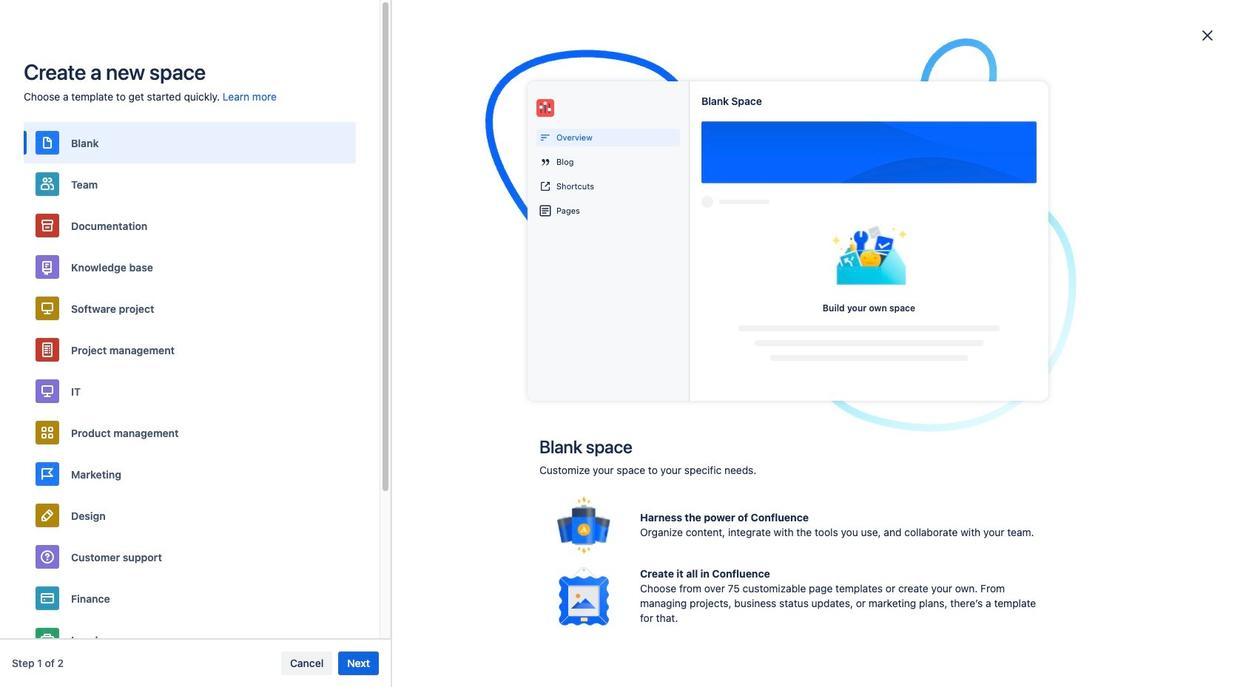 Task type: describe. For each thing, give the bounding box(es) containing it.
:map: image
[[577, 104, 595, 121]]

:map: image
[[577, 104, 595, 121]]

Search field
[[963, 9, 1111, 32]]



Task type: locate. For each thing, give the bounding box(es) containing it.
0 horizontal spatial group
[[84, 65, 262, 198]]

banner
[[0, 0, 1244, 41]]

list
[[1114, 7, 1235, 34]]

1 horizontal spatial group
[[484, 39, 661, 136]]

:athletic_shoe: image
[[866, 104, 883, 121], [866, 104, 883, 121]]

group
[[484, 39, 661, 136], [84, 65, 262, 198]]

close image
[[1200, 27, 1217, 44]]



